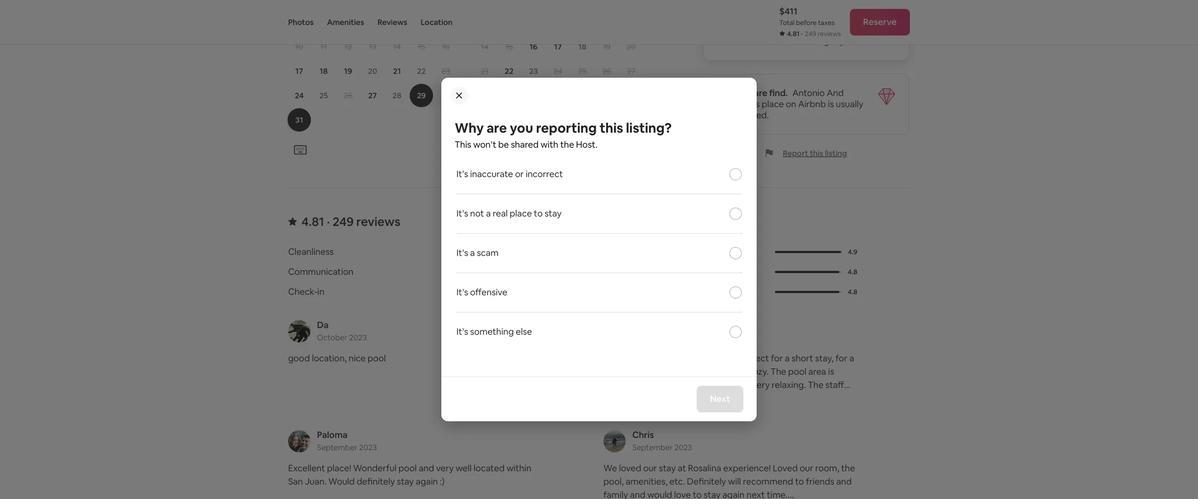 Task type: locate. For each thing, give the bounding box(es) containing it.
4
[[321, 17, 326, 27]]

stay left :)
[[397, 476, 414, 488]]

september inside chris september 2023
[[632, 443, 673, 453]]

15 button
[[409, 35, 434, 59], [497, 35, 521, 59]]

24 button
[[546, 60, 570, 83], [287, 84, 311, 107]]

0 vertical spatial 27
[[627, 66, 636, 76]]

1 vertical spatial 19
[[344, 66, 352, 76]]

1 horizontal spatial reviews
[[818, 29, 841, 38]]

0 horizontal spatial reviews
[[356, 214, 400, 230]]

or
[[515, 168, 524, 180]]

listing?
[[626, 119, 672, 137]]

9, tuesday, january 2024. unavailable button
[[522, 11, 545, 34]]

1 vertical spatial to
[[795, 476, 804, 488]]

4.8 for location
[[848, 268, 857, 277]]

recommend up time.
[[743, 476, 793, 488]]

1 vertical spatial 25
[[319, 91, 328, 101]]

5 it's from the top
[[456, 326, 468, 338]]

10 button
[[287, 35, 311, 59]]

won't
[[473, 139, 496, 151]]

24 for the rightmost 24 button
[[554, 66, 562, 76]]

14 button
[[385, 35, 409, 59], [472, 35, 497, 59]]

and
[[731, 366, 746, 378], [668, 393, 683, 404], [658, 406, 673, 418], [419, 463, 434, 474], [836, 476, 852, 488], [630, 489, 645, 499]]

host.
[[576, 139, 598, 151]]

19 button
[[595, 35, 619, 59], [336, 60, 360, 83]]

4.81 up cleanliness
[[301, 214, 324, 230]]

1 horizontal spatial 16
[[530, 42, 538, 52]]

1 vertical spatial pool,
[[603, 476, 624, 488]]

1 horizontal spatial 15 button
[[497, 35, 521, 59]]

the
[[771, 366, 786, 378], [808, 379, 824, 391]]

1 horizontal spatial 18
[[578, 42, 586, 52]]

we inside this stay is amazing! this place is perfect for a short stay, for a quick little vacation. very clean and cozy. the pool area is amazing, we really enjoyed the pool, very relaxing. the staff are very helpful and attentive. we definitely can see ourselves coming back and we did came back. we recommend this stay. thank you
[[726, 393, 740, 404]]

you
[[761, 37, 774, 47]]

for right perfect at bottom
[[771, 353, 783, 364]]

0 horizontal spatial to
[[534, 208, 543, 219]]

20 button down 13, saturday, january 2024. unavailable button
[[619, 35, 643, 59]]

list
[[284, 319, 914, 499]]

definitely
[[687, 476, 726, 488]]

0 vertical spatial are
[[487, 119, 507, 137]]

a right stay,
[[849, 353, 854, 364]]

real
[[493, 208, 508, 219]]

2023 up at
[[674, 443, 692, 453]]

13 button
[[360, 35, 385, 59]]

nice
[[349, 353, 366, 364]]

this down the ourselves
[[819, 406, 834, 418]]

5.0 out of 5.0 image
[[460, 291, 527, 293], [460, 291, 527, 293]]

be inside why are you reporting this listing? this won't be shared with the host.
[[498, 139, 509, 151]]

26 button left 28
[[336, 84, 360, 107]]

location
[[421, 17, 453, 27], [603, 266, 639, 278]]

0 horizontal spatial 15
[[418, 42, 425, 52]]

and
[[827, 87, 844, 99]]

the down area
[[808, 379, 824, 391]]

1 horizontal spatial location
[[603, 266, 639, 278]]

0 horizontal spatial 22 button
[[409, 60, 434, 83]]

0 horizontal spatial 23
[[441, 66, 450, 76]]

0 horizontal spatial 24 button
[[287, 84, 311, 107]]

place right real
[[510, 208, 532, 219]]

da image
[[288, 321, 310, 343], [288, 321, 310, 343]]

26 button down 12, friday, january 2024. unavailable button
[[595, 60, 619, 83]]

29 button
[[409, 84, 434, 107]]

2 23 from the left
[[529, 66, 538, 76]]

stay
[[545, 208, 562, 219], [622, 353, 639, 364], [659, 463, 676, 474], [397, 476, 414, 488], [704, 489, 721, 499]]

27 button left 28
[[360, 84, 385, 107]]

0 horizontal spatial 249
[[332, 214, 354, 230]]

1 horizontal spatial 15
[[505, 42, 513, 52]]

and inside excellent place! wonderful pool and very well located within san juan. would definitely stay again :)
[[419, 463, 434, 474]]

14 down 7, sunday, january 2024. unavailable button
[[481, 42, 489, 52]]

18 button down 11, thursday, january 2024. unavailable button
[[570, 35, 595, 59]]

helpful
[[638, 393, 666, 404]]

19 button down 12 button
[[336, 60, 360, 83]]

love
[[674, 489, 691, 499]]

september down paloma
[[317, 443, 357, 453]]

4.8 for communication
[[532, 268, 542, 277]]

0 vertical spatial 19
[[603, 42, 611, 52]]

15 down 8
[[418, 42, 425, 52]]

place inside why are you reporting this listing? dialog
[[510, 208, 532, 219]]

24
[[554, 66, 562, 76], [295, 91, 304, 101]]

10, wednesday, january 2024. unavailable button
[[546, 11, 570, 34]]

again
[[416, 476, 438, 488], [723, 489, 745, 499]]

1 vertical spatial 27
[[368, 91, 377, 101]]

24 button up 31 button
[[287, 84, 311, 107]]

stay,
[[815, 353, 834, 364]]

for
[[771, 353, 783, 364], [836, 353, 847, 364]]

it's a scam
[[456, 247, 499, 259]]

0 vertical spatial 4.81
[[787, 29, 800, 38]]

1 it's from the top
[[456, 168, 468, 180]]

2023 inside da october 2023
[[349, 333, 367, 343]]

1 horizontal spatial 27
[[627, 66, 636, 76]]

2023 inside chris september 2023
[[674, 443, 692, 453]]

4.81 · 249 reviews down before
[[787, 29, 841, 38]]

staff
[[825, 379, 844, 391]]

very down cozy. at the right of page
[[752, 379, 770, 391]]

short
[[792, 353, 813, 364]]

september down chris
[[632, 443, 673, 453]]

4.8
[[532, 268, 542, 277], [848, 268, 857, 277], [848, 288, 857, 297]]

24 for bottom 24 button
[[295, 91, 304, 101]]

to inside why are you reporting this listing? dialog
[[534, 208, 543, 219]]

you up shared
[[510, 119, 533, 137]]

is inside antonio and elizabeth's place on airbnb is usually fully booked.
[[828, 98, 834, 110]]

4.81
[[787, 29, 800, 38], [301, 214, 324, 230]]

17 for the right 17 button
[[554, 42, 562, 52]]

23 button up 30 'button'
[[434, 60, 458, 83]]

place!
[[327, 463, 351, 474]]

very
[[752, 379, 770, 391], [618, 393, 636, 404], [436, 463, 454, 474]]

0 horizontal spatial definitely
[[357, 476, 395, 488]]

0 horizontal spatial 15 button
[[409, 35, 434, 59]]

1 horizontal spatial pool
[[399, 463, 417, 474]]

1 vertical spatial recommend
[[743, 476, 793, 488]]

shared
[[511, 139, 539, 151]]

1 horizontal spatial 4.81 · 249 reviews
[[787, 29, 841, 38]]

· up cleanliness
[[327, 214, 330, 230]]

etc.
[[669, 476, 685, 488]]

1 vertical spatial 24
[[295, 91, 304, 101]]

september for paloma
[[317, 443, 357, 453]]

4.81 · 249 reviews up cleanliness
[[301, 214, 400, 230]]

to right real
[[534, 208, 543, 219]]

stay down the definitely
[[704, 489, 721, 499]]

2 15 from the left
[[505, 42, 513, 52]]

why
[[455, 119, 484, 137]]

cleanliness
[[288, 246, 334, 258]]

2 horizontal spatial very
[[752, 379, 770, 391]]

20 down 13, saturday, january 2024. unavailable button
[[627, 42, 636, 52]]

again down will
[[723, 489, 745, 499]]

recommend inside we loved our stay at rosalina experience! loved our room, the pool, amenities, etc. definitely will recommend to friends and family and would love to stay again next time.
[[743, 476, 793, 488]]

1 vertical spatial 20 button
[[360, 60, 385, 83]]

24 button up the 31, wednesday, january 2024. available. select as check-in date. button
[[546, 60, 570, 83]]

excellent
[[288, 463, 325, 474]]

2 16 from the left
[[530, 42, 538, 52]]

1 15 from the left
[[418, 42, 425, 52]]

place
[[762, 98, 784, 110], [510, 208, 532, 219], [706, 353, 728, 364]]

27 down 13, saturday, january 2024. unavailable button
[[627, 66, 636, 76]]

it's not a real place to stay
[[456, 208, 562, 219]]

16 button down 9, tuesday, january 2024. unavailable button
[[521, 35, 546, 59]]

pool down short
[[788, 366, 806, 378]]

1 horizontal spatial we
[[726, 393, 740, 404]]

1 vertical spatial 20
[[368, 66, 377, 76]]

total
[[779, 18, 795, 27]]

0 horizontal spatial the
[[560, 139, 574, 151]]

are up the coming
[[603, 393, 617, 404]]

september inside paloma september 2023
[[317, 443, 357, 453]]

this inside why are you reporting this listing? this won't be shared with the host.
[[600, 119, 623, 137]]

are inside this stay is amazing! this place is perfect for a short stay, for a quick little vacation. very clean and cozy. the pool area is amazing, we really enjoyed the pool, very relaxing. the staff are very helpful and attentive. we definitely can see ourselves coming back and we did came back. we recommend this stay. thank you
[[603, 393, 617, 404]]

0 horizontal spatial 27 button
[[360, 84, 385, 107]]

we right back.
[[753, 406, 765, 418]]

4 it's from the top
[[456, 287, 468, 298]]

0 vertical spatial location
[[421, 17, 453, 27]]

14 down "7" button
[[393, 42, 401, 52]]

2 vertical spatial place
[[706, 353, 728, 364]]

our
[[643, 463, 657, 474], [800, 463, 813, 474]]

2 our from the left
[[800, 463, 813, 474]]

0 vertical spatial 18 button
[[570, 35, 595, 59]]

14 button down "7" button
[[385, 35, 409, 59]]

came
[[704, 406, 727, 418]]

a
[[744, 87, 749, 99], [486, 208, 491, 219], [470, 247, 475, 259], [785, 353, 790, 364], [849, 353, 854, 364]]

1 21 from the left
[[393, 66, 401, 76]]

it's left offensive
[[456, 287, 468, 298]]

16 down 9, tuesday, january 2024. unavailable button
[[530, 42, 538, 52]]

2 horizontal spatial place
[[762, 98, 784, 110]]

28, sunday, january 2024. unavailable button
[[473, 84, 496, 107]]

we up back.
[[726, 393, 740, 404]]

a left rare
[[744, 87, 749, 99]]

good location, nice pool
[[288, 353, 386, 364]]

our up "amenities,"
[[643, 463, 657, 474]]

17 down "10"
[[295, 66, 303, 76]]

1 vertical spatial very
[[618, 393, 636, 404]]

17 button down the 10 button
[[287, 60, 311, 83]]

to
[[534, 208, 543, 219], [795, 476, 804, 488], [693, 489, 702, 499]]

loved
[[619, 463, 641, 474]]

chris
[[632, 429, 654, 441]]

0 vertical spatial this
[[600, 119, 623, 137]]

1 vertical spatial 249
[[332, 214, 354, 230]]

very down amazing,
[[618, 393, 636, 404]]

25 for the left 25 button
[[319, 91, 328, 101]]

stay up little
[[622, 353, 639, 364]]

amazing!
[[649, 353, 686, 364]]

8, monday, january 2024. unavailable button
[[497, 11, 521, 34]]

clear
[[597, 146, 616, 156]]

paloma image
[[288, 430, 310, 453], [288, 430, 310, 453]]

19 down 12
[[344, 66, 352, 76]]

da
[[317, 319, 329, 331]]

we
[[726, 393, 740, 404], [603, 463, 617, 474]]

15 down 8, monday, january 2024. unavailable button
[[505, 42, 513, 52]]

find.
[[769, 87, 788, 99]]

is left usually
[[828, 98, 834, 110]]

25 button down 11, thursday, january 2024. unavailable button
[[570, 60, 595, 83]]

reviews
[[378, 17, 407, 27]]

we left the did
[[675, 406, 687, 418]]

1 horizontal spatial 249
[[805, 29, 816, 38]]

0 vertical spatial you
[[510, 119, 533, 137]]

list containing da
[[284, 319, 914, 499]]

27 button down 13, saturday, january 2024. unavailable button
[[619, 60, 643, 83]]

27 button
[[619, 60, 643, 83], [360, 84, 385, 107]]

0 vertical spatial 17
[[554, 42, 562, 52]]

1 horizontal spatial 24
[[554, 66, 562, 76]]

very up :)
[[436, 463, 454, 474]]

25 down the 11
[[319, 91, 328, 101]]

1 september from the left
[[317, 443, 357, 453]]

we left loved
[[603, 463, 617, 474]]

next button
[[697, 386, 743, 412]]

place up clean
[[706, 353, 728, 364]]

this left listing
[[810, 148, 823, 158]]

are
[[487, 119, 507, 137], [603, 393, 617, 404]]

1 vertical spatial pool
[[788, 366, 806, 378]]

15 button down 8, monday, january 2024. unavailable button
[[497, 35, 521, 59]]

charged
[[808, 37, 838, 47]]

1 vertical spatial 18
[[320, 66, 328, 76]]

1 horizontal spatial 18 button
[[570, 35, 595, 59]]

0 horizontal spatial 14
[[393, 42, 401, 52]]

21 up 28, sunday, january 2024. unavailable button
[[481, 66, 488, 76]]

20 down 13
[[368, 66, 377, 76]]

It's a scam radio
[[729, 247, 742, 259]]

21 button
[[385, 60, 409, 83], [472, 60, 497, 83]]

0 horizontal spatial the
[[771, 366, 786, 378]]

report this listing
[[783, 148, 847, 158]]

2 23 button from the left
[[521, 60, 546, 83]]

it's left something
[[456, 326, 468, 338]]

2 it's from the top
[[456, 208, 468, 219]]

juan.
[[305, 476, 327, 488]]

25 button up 31 button
[[311, 84, 336, 107]]

21 up 28
[[393, 66, 401, 76]]

and down really
[[668, 393, 683, 404]]

0 horizontal spatial 20
[[368, 66, 377, 76]]

again left :)
[[416, 476, 438, 488]]

1 horizontal spatial are
[[603, 393, 617, 404]]

23 button
[[434, 60, 458, 83], [521, 60, 546, 83]]

2023 inside paloma september 2023
[[359, 443, 377, 453]]

0 vertical spatial again
[[416, 476, 438, 488]]

1 horizontal spatial again
[[723, 489, 745, 499]]

1 horizontal spatial the
[[808, 379, 824, 391]]

2023 for our
[[674, 443, 692, 453]]

0 horizontal spatial 16
[[442, 42, 450, 52]]

0 vertical spatial we
[[726, 393, 740, 404]]

0 vertical spatial 24
[[554, 66, 562, 76]]

15 button down 8 button
[[409, 35, 434, 59]]

1 horizontal spatial 16 button
[[521, 35, 546, 59]]

to right love
[[693, 489, 702, 499]]

the down clean
[[714, 379, 728, 391]]

we up helpful
[[642, 379, 654, 391]]

0 vertical spatial 19 button
[[595, 35, 619, 59]]

2 september from the left
[[632, 443, 673, 453]]

and down helpful
[[658, 406, 673, 418]]

you down back
[[631, 419, 645, 431]]

19 button down 12, friday, january 2024. unavailable button
[[595, 35, 619, 59]]

1 23 from the left
[[441, 66, 450, 76]]

paloma
[[317, 429, 348, 441]]

1 vertical spatial 18 button
[[311, 60, 336, 83]]

place left on
[[762, 98, 784, 110]]

1 horizontal spatial be
[[797, 37, 807, 47]]

0 vertical spatial place
[[762, 98, 784, 110]]

22 button up 29 button
[[409, 60, 434, 83]]

1 vertical spatial 26
[[344, 91, 353, 101]]

pool right wonderful
[[399, 463, 417, 474]]

2 16 button from the left
[[521, 35, 546, 59]]

clear dates
[[597, 146, 638, 156]]

4.8 out of 5.0 image
[[460, 271, 527, 273], [460, 271, 524, 273], [775, 271, 842, 273], [775, 271, 840, 273], [775, 291, 842, 293], [775, 291, 840, 293]]

0 horizontal spatial be
[[498, 139, 509, 151]]

1 vertical spatial 4.81 · 249 reviews
[[301, 214, 400, 230]]

2 vertical spatial this
[[819, 406, 834, 418]]

1 vertical spatial 17
[[295, 66, 303, 76]]

21 button up 28, sunday, january 2024. unavailable button
[[472, 60, 497, 83]]

0 vertical spatial pool,
[[730, 379, 750, 391]]

1 21 button from the left
[[385, 60, 409, 83]]

back.
[[729, 406, 751, 418]]

0 vertical spatial 26 button
[[595, 60, 619, 83]]

1 horizontal spatial 21 button
[[472, 60, 497, 83]]

1 16 button from the left
[[434, 35, 458, 59]]

inaccurate
[[470, 168, 513, 180]]

1 horizontal spatial 25 button
[[570, 60, 595, 83]]

1 horizontal spatial 23
[[529, 66, 538, 76]]

pool, down cozy. at the right of page
[[730, 379, 750, 391]]

definitely inside excellent place! wonderful pool and very well located within san juan. would definitely stay again :)
[[357, 476, 395, 488]]

would
[[647, 489, 672, 499]]

0 vertical spatial recommend
[[767, 406, 817, 418]]

3 it's from the top
[[456, 247, 468, 259]]

26 for 26 button to the right
[[602, 66, 611, 76]]

offensive
[[470, 287, 507, 298]]

the right room,
[[841, 463, 855, 474]]

2 21 button from the left
[[472, 60, 497, 83]]

24 up 31 button
[[295, 91, 304, 101]]

1 vertical spatial 26 button
[[336, 84, 360, 107]]

the down reporting
[[560, 139, 574, 151]]

see
[[799, 393, 813, 404]]

7
[[395, 17, 399, 27]]

clean
[[707, 366, 729, 378]]

26 left 28
[[344, 91, 353, 101]]

3 button
[[287, 11, 311, 34]]

19 down 12, friday, january 2024. unavailable button
[[603, 42, 611, 52]]

4.81 down total
[[787, 29, 800, 38]]

stay inside this stay is amazing! this place is perfect for a short stay, for a quick little vacation. very clean and cozy. the pool area is amazing, we really enjoyed the pool, very relaxing. the staff are very helpful and attentive. we definitely can see ourselves coming back and we did came back. we recommend this stay. thank you
[[622, 353, 639, 364]]

and left well
[[419, 463, 434, 474]]

16 down 9 on the left of page
[[442, 42, 450, 52]]

1 vertical spatial the
[[714, 379, 728, 391]]

it's offensive
[[456, 287, 507, 298]]

20 button
[[619, 35, 643, 59], [360, 60, 385, 83]]

this inside this stay is amazing! this place is perfect for a short stay, for a quick little vacation. very clean and cozy. the pool area is amazing, we really enjoyed the pool, very relaxing. the staff are very helpful and attentive. we definitely can see ourselves coming back and we did came back. we recommend this stay. thank you
[[819, 406, 834, 418]]

14 button down 7, sunday, january 2024. unavailable button
[[472, 35, 497, 59]]

1 vertical spatial definitely
[[357, 476, 395, 488]]

0 vertical spatial pool
[[368, 353, 386, 364]]

19 for the leftmost "19" button
[[344, 66, 352, 76]]

22 up 29, monday, january 2024. unavailable button
[[505, 66, 514, 76]]

2023 up wonderful
[[359, 443, 377, 453]]

1 horizontal spatial pool,
[[730, 379, 750, 391]]

definitely up back.
[[742, 393, 780, 404]]

4 button
[[311, 11, 336, 34]]

this
[[600, 119, 623, 137], [810, 148, 823, 158], [819, 406, 834, 418]]

4.9 out of 5.0 image
[[460, 251, 527, 253], [460, 251, 526, 253], [775, 251, 842, 253], [775, 251, 841, 253]]

chris image
[[603, 430, 626, 453], [603, 430, 626, 453]]

0 horizontal spatial you
[[510, 119, 533, 137]]

this up 'very'
[[687, 353, 704, 364]]

0 horizontal spatial pool
[[368, 353, 386, 364]]

stay left at
[[659, 463, 676, 474]]

with
[[541, 139, 558, 151]]

0 horizontal spatial 19 button
[[336, 60, 360, 83]]

pool inside excellent place! wonderful pool and very well located within san juan. would definitely stay again :)
[[399, 463, 417, 474]]

you
[[510, 119, 533, 137], [631, 419, 645, 431]]

26
[[602, 66, 611, 76], [344, 91, 353, 101]]

2 22 from the left
[[505, 66, 514, 76]]

25
[[578, 66, 587, 76], [319, 91, 328, 101]]

1 vertical spatial be
[[498, 139, 509, 151]]

thank
[[603, 419, 629, 431]]



Task type: vqa. For each thing, say whether or not it's contained in the screenshot.


Task type: describe. For each thing, give the bounding box(es) containing it.
:)
[[440, 476, 445, 488]]

1 for from the left
[[771, 353, 783, 364]]

it's for it's not a real place to stay
[[456, 208, 468, 219]]

the inside this stay is amazing! this place is perfect for a short stay, for a quick little vacation. very clean and cozy. the pool area is amazing, we really enjoyed the pool, very relaxing. the staff are very helpful and attentive. we definitely can see ourselves coming back and we did came back. we recommend this stay. thank you
[[714, 379, 728, 391]]

you won't be charged yet
[[761, 37, 851, 47]]

taxes
[[818, 18, 835, 27]]

is left perfect at bottom
[[730, 353, 736, 364]]

1 23 button from the left
[[434, 60, 458, 83]]

8 button
[[409, 11, 434, 34]]

pool for good location, nice pool
[[368, 353, 386, 364]]

reviews button
[[378, 0, 407, 44]]

check-
[[288, 286, 317, 298]]

won't
[[776, 37, 796, 47]]

pool for excellent place! wonderful pool and very well located within san juan. would definitely stay again :)
[[399, 463, 417, 474]]

0 horizontal spatial ·
[[327, 214, 330, 230]]

in
[[317, 286, 324, 298]]

we loved our stay at rosalina experience! loved our room, the pool, amenities, etc. definitely will recommend to friends and family and would love to stay again next time.
[[603, 463, 855, 499]]

paloma september 2023
[[317, 429, 377, 453]]

report
[[783, 148, 808, 158]]

next
[[710, 393, 730, 405]]

1 horizontal spatial ·
[[801, 29, 803, 38]]

yet
[[840, 37, 851, 47]]

within
[[507, 463, 531, 474]]

pool, inside this stay is amazing! this place is perfect for a short stay, for a quick little vacation. very clean and cozy. the pool area is amazing, we really enjoyed the pool, very relaxing. the staff are very helpful and attentive. we definitely can see ourselves coming back and we did came back. we recommend this stay. thank you
[[730, 379, 750, 391]]

it's for it's a scam
[[456, 247, 468, 259]]

13, saturday, january 2024. unavailable button
[[620, 11, 643, 34]]

0 vertical spatial the
[[771, 366, 786, 378]]

29
[[417, 91, 426, 101]]

again inside excellent place! wonderful pool and very well located within san juan. would definitely stay again :)
[[416, 476, 438, 488]]

vacation.
[[648, 366, 684, 378]]

0 vertical spatial 18
[[578, 42, 586, 52]]

19 for "19" button to the right
[[603, 42, 611, 52]]

are inside why are you reporting this listing? this won't be shared with the host.
[[487, 119, 507, 137]]

1 horizontal spatial we
[[675, 406, 687, 418]]

excellent place! wonderful pool and very well located within san juan. would definitely stay again :)
[[288, 463, 531, 488]]

photos
[[288, 17, 314, 27]]

1 vertical spatial this
[[810, 148, 823, 158]]

It's something else radio
[[729, 326, 742, 338]]

11
[[320, 42, 327, 52]]

something
[[470, 326, 514, 338]]

at
[[678, 463, 686, 474]]

and left cozy. at the right of page
[[731, 366, 746, 378]]

0 vertical spatial 25 button
[[570, 60, 595, 83]]

25 for top 25 button
[[578, 66, 587, 76]]

reporting
[[536, 119, 597, 137]]

11, thursday, january 2024. unavailable button
[[571, 11, 594, 34]]

is up 'staff' at right
[[828, 366, 834, 378]]

It's offensive radio
[[729, 287, 742, 299]]

stay inside excellent place! wonderful pool and very well located within san juan. would definitely stay again :)
[[397, 476, 414, 488]]

well
[[456, 463, 472, 474]]

before
[[796, 18, 817, 27]]

0 horizontal spatial 25 button
[[311, 84, 336, 107]]

location,
[[312, 353, 347, 364]]

a left short
[[785, 353, 790, 364]]

october
[[317, 333, 347, 343]]

1 vertical spatial 24 button
[[287, 84, 311, 107]]

this inside why are you reporting this listing? this won't be shared with the host.
[[455, 139, 471, 151]]

pool, inside we loved our stay at rosalina experience! loved our room, the pool, amenities, etc. definitely will recommend to friends and family and would love to stay again next time.
[[603, 476, 624, 488]]

fully
[[717, 110, 733, 121]]

1 22 from the left
[[417, 66, 426, 76]]

0 horizontal spatial 4.81
[[301, 214, 324, 230]]

0 vertical spatial 249
[[805, 29, 816, 38]]

recommend inside this stay is amazing! this place is perfect for a short stay, for a quick little vacation. very clean and cozy. the pool area is amazing, we really enjoyed the pool, very relaxing. the staff are very helpful and attentive. we definitely can see ourselves coming back and we did came back. we recommend this stay. thank you
[[767, 406, 817, 418]]

usually
[[836, 98, 863, 110]]

airbnb
[[798, 98, 826, 110]]

7, sunday, january 2024. unavailable button
[[473, 11, 496, 34]]

0 horizontal spatial 18 button
[[311, 60, 336, 83]]

1 14 button from the left
[[385, 35, 409, 59]]

a right the 'not'
[[486, 208, 491, 219]]

room,
[[815, 463, 839, 474]]

the inside we loved our stay at rosalina experience! loved our room, the pool, amenities, etc. definitely will recommend to friends and family and would love to stay again next time.
[[841, 463, 855, 474]]

september for chris
[[632, 443, 673, 453]]

30 button
[[434, 84, 458, 107]]

communication
[[288, 266, 353, 278]]

relaxing.
[[772, 379, 806, 391]]

$411 total before taxes
[[779, 6, 835, 27]]

0 horizontal spatial 18
[[320, 66, 328, 76]]

10
[[295, 42, 303, 52]]

1 vertical spatial 27 button
[[360, 84, 385, 107]]

why are you reporting this listing? dialog
[[441, 78, 757, 421]]

It's inaccurate or incorrect radio
[[729, 168, 742, 181]]

area
[[808, 366, 826, 378]]

1 horizontal spatial to
[[693, 489, 702, 499]]

15 for 1st 15 button from the right
[[505, 42, 513, 52]]

is up little
[[641, 353, 647, 364]]

2 14 button from the left
[[472, 35, 497, 59]]

23 for 2nd the 23 button from the right
[[441, 66, 450, 76]]

31, wednesday, january 2024. available. select as check-in date. button
[[546, 84, 570, 107]]

1 22 button from the left
[[409, 60, 434, 83]]

location button
[[421, 0, 453, 44]]

is left rare
[[736, 87, 742, 99]]

1 vertical spatial reviews
[[356, 214, 400, 230]]

15 for second 15 button from the right
[[418, 42, 425, 52]]

scam
[[477, 247, 499, 259]]

this is a rare find.
[[717, 87, 788, 99]]

and down "amenities,"
[[630, 489, 645, 499]]

1 horizontal spatial reserve
[[863, 16, 897, 28]]

quick
[[603, 366, 626, 378]]

1 16 from the left
[[442, 42, 450, 52]]

this stay is amazing! this place is perfect for a short stay, for a quick little vacation. very clean and cozy. the pool area is amazing, we really enjoyed the pool, very relaxing. the staff are very helpful and attentive. we definitely can see ourselves coming back and we did came back. we recommend this stay. thank you
[[603, 353, 854, 431]]

2 horizontal spatial we
[[753, 406, 765, 418]]

1 horizontal spatial 24 button
[[546, 60, 570, 83]]

$411
[[779, 6, 797, 17]]

1 our from the left
[[643, 463, 657, 474]]

1 vertical spatial the
[[808, 379, 824, 391]]

1 horizontal spatial 26 button
[[595, 60, 619, 83]]

experience!
[[723, 463, 771, 474]]

wonderful
[[353, 463, 397, 474]]

very inside excellent place! wonderful pool and very well located within san juan. would definitely stay again :)
[[436, 463, 454, 474]]

2023 for wonderful
[[359, 443, 377, 453]]

clear dates button
[[592, 142, 643, 161]]

amenities,
[[626, 476, 668, 488]]

0 horizontal spatial reserve
[[789, 9, 823, 20]]

ourselves
[[815, 393, 853, 404]]

2023 for nice
[[349, 333, 367, 343]]

enjoyed
[[680, 379, 712, 391]]

did
[[689, 406, 702, 418]]

stay.
[[836, 406, 854, 418]]

definitely inside this stay is amazing! this place is perfect for a short stay, for a quick little vacation. very clean and cozy. the pool area is amazing, we really enjoyed the pool, very relaxing. the staff are very helpful and attentive. we definitely can see ourselves coming back and we did came back. we recommend this stay. thank you
[[742, 393, 780, 404]]

the inside why are you reporting this listing? this won't be shared with the host.
[[560, 139, 574, 151]]

pool inside this stay is amazing! this place is perfect for a short stay, for a quick little vacation. very clean and cozy. the pool area is amazing, we really enjoyed the pool, very relaxing. the staff are very helpful and attentive. we definitely can see ourselves coming back and we did came back. we recommend this stay. thank you
[[788, 366, 806, 378]]

23 for 2nd the 23 button from left
[[529, 66, 538, 76]]

again inside we loved our stay at rosalina experience! loved our room, the pool, amenities, etc. definitely will recommend to friends and family and would love to stay again next time.
[[723, 489, 745, 499]]

8
[[419, 17, 424, 27]]

it's for it's inaccurate or incorrect
[[456, 168, 468, 180]]

place inside antonio and elizabeth's place on airbnb is usually fully booked.
[[762, 98, 784, 110]]

2 21 from the left
[[481, 66, 488, 76]]

a left scam
[[470, 247, 475, 259]]

5 button
[[336, 11, 360, 34]]

1 horizontal spatial 4.81
[[787, 29, 800, 38]]

1 horizontal spatial 19 button
[[595, 35, 619, 59]]

30, tuesday, january 2024. available. select as check-in date. button
[[522, 84, 545, 107]]

29, monday, january 2024. unavailable button
[[497, 84, 521, 107]]

2 14 from the left
[[481, 42, 489, 52]]

1 15 button from the left
[[409, 35, 434, 59]]

2 15 button from the left
[[497, 35, 521, 59]]

and down room,
[[836, 476, 852, 488]]

antonio and elizabeth's place on airbnb is usually fully booked.
[[717, 87, 863, 121]]

this up fully
[[717, 87, 734, 99]]

san
[[288, 476, 303, 488]]

17 for the bottom 17 button
[[295, 66, 303, 76]]

0 horizontal spatial we
[[642, 379, 654, 391]]

not
[[470, 208, 484, 219]]

31
[[295, 115, 303, 125]]

0 vertical spatial 20
[[627, 42, 636, 52]]

1 horizontal spatial 20 button
[[619, 35, 643, 59]]

you inside this stay is amazing! this place is perfect for a short stay, for a quick little vacation. very clean and cozy. the pool area is amazing, we really enjoyed the pool, very relaxing. the staff are very helpful and attentive. we definitely can see ourselves coming back and we did came back. we recommend this stay. thank you
[[631, 419, 645, 431]]

1 14 from the left
[[393, 42, 401, 52]]

0 vertical spatial 27 button
[[619, 60, 643, 83]]

stay inside why are you reporting this listing? dialog
[[545, 208, 562, 219]]

elizabeth's
[[717, 98, 760, 110]]

1 horizontal spatial 17 button
[[546, 35, 570, 59]]

26 for bottom 26 button
[[344, 91, 353, 101]]

report this listing button
[[765, 148, 847, 158]]

dates
[[618, 146, 638, 156]]

it's inaccurate or incorrect
[[456, 168, 563, 180]]

12, friday, january 2024. unavailable button
[[595, 11, 618, 34]]

0 horizontal spatial location
[[421, 17, 453, 27]]

2 for from the left
[[836, 353, 847, 364]]

it's for it's something else
[[456, 326, 468, 338]]

amazing,
[[603, 379, 640, 391]]

12 button
[[336, 35, 360, 59]]

5
[[346, 17, 350, 27]]

this up "quick"
[[603, 353, 620, 364]]

0 vertical spatial reviews
[[818, 29, 841, 38]]

on
[[786, 98, 796, 110]]

we inside we loved our stay at rosalina experience! loved our room, the pool, amenities, etc. definitely will recommend to friends and family and would love to stay again next time.
[[603, 463, 617, 474]]

coming
[[603, 406, 634, 418]]

else
[[516, 326, 532, 338]]

31 button
[[287, 108, 311, 132]]

4.9
[[848, 248, 857, 257]]

0 horizontal spatial 4.81 · 249 reviews
[[301, 214, 400, 230]]

1 vertical spatial location
[[603, 266, 639, 278]]

place inside this stay is amazing! this place is perfect for a short stay, for a quick little vacation. very clean and cozy. the pool area is amazing, we really enjoyed the pool, very relaxing. the staff are very helpful and attentive. we definitely can see ourselves coming back and we did came back. we recommend this stay. thank you
[[706, 353, 728, 364]]

2 22 button from the left
[[497, 60, 521, 83]]

incorrect
[[526, 168, 563, 180]]

it's for it's offensive
[[456, 287, 468, 298]]

It's not a real place to stay radio
[[729, 208, 742, 220]]

1 vertical spatial 17 button
[[287, 60, 311, 83]]

28
[[392, 91, 401, 101]]

you inside why are you reporting this listing? this won't be shared with the host.
[[510, 119, 533, 137]]

7 button
[[385, 11, 409, 34]]

0 vertical spatial 4.81 · 249 reviews
[[787, 29, 841, 38]]

2 horizontal spatial to
[[795, 476, 804, 488]]

11 button
[[311, 35, 336, 59]]

28 button
[[385, 84, 409, 107]]



